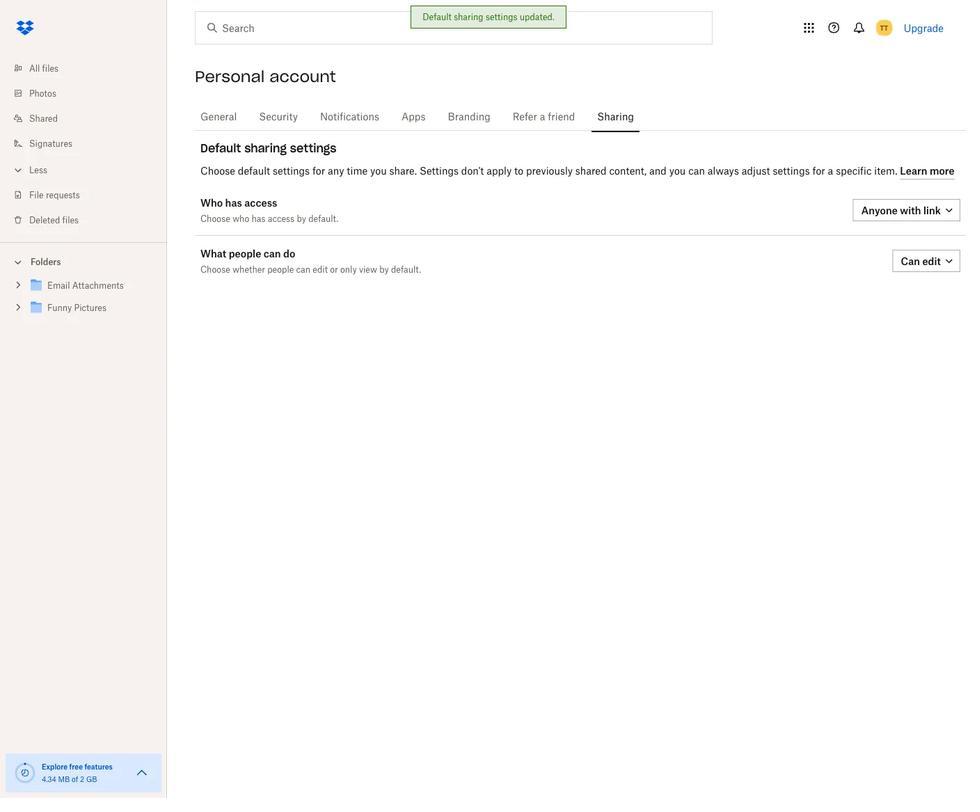 Task type: locate. For each thing, give the bounding box(es) containing it.
2 choose from the top
[[200, 213, 230, 224]]

edit left 'or'
[[313, 264, 328, 275]]

updated.
[[520, 12, 555, 22]]

adjust
[[742, 165, 770, 177]]

0 horizontal spatial files
[[42, 63, 59, 73]]

signatures link
[[11, 131, 167, 156]]

access
[[244, 197, 277, 208], [268, 213, 294, 224]]

4.34
[[42, 775, 56, 784]]

by right view
[[379, 264, 389, 275]]

personal
[[195, 67, 265, 86]]

by inside 'what people can do choose whether people can edit or only view by default.'
[[379, 264, 389, 275]]

personal account
[[195, 67, 336, 86]]

0 horizontal spatial default
[[200, 141, 241, 155]]

shared
[[575, 165, 607, 177]]

1 horizontal spatial edit
[[922, 255, 941, 267]]

for
[[312, 165, 325, 177], [813, 165, 825, 177]]

default for default sharing settings updated.
[[423, 12, 452, 22]]

can
[[688, 165, 705, 177], [264, 247, 281, 259], [296, 264, 310, 275]]

0 horizontal spatial sharing
[[244, 141, 287, 155]]

1 vertical spatial by
[[379, 264, 389, 275]]

has right who
[[252, 213, 266, 224]]

2 vertical spatial can
[[296, 264, 310, 275]]

item.
[[874, 165, 897, 177]]

by up 'what people can do choose whether people can edit or only view by default.'
[[297, 213, 306, 224]]

photos link
[[11, 81, 167, 106]]

who
[[233, 213, 249, 224]]

edit inside 'what people can do choose whether people can edit or only view by default.'
[[313, 264, 328, 275]]

anyone with link button
[[853, 199, 960, 221]]

tab list
[[195, 97, 966, 133]]

for left any
[[312, 165, 325, 177]]

0 vertical spatial has
[[225, 197, 242, 208]]

free
[[69, 762, 83, 771]]

1 horizontal spatial default.
[[391, 264, 421, 275]]

settings up any
[[290, 141, 336, 155]]

folders
[[31, 257, 61, 267]]

less image
[[11, 163, 25, 177]]

choose
[[200, 165, 235, 177], [200, 213, 230, 224], [200, 264, 230, 275]]

explore
[[42, 762, 68, 771]]

0 vertical spatial people
[[229, 247, 261, 259]]

0 vertical spatial can
[[688, 165, 705, 177]]

sharing
[[454, 12, 483, 22], [244, 141, 287, 155]]

1 horizontal spatial default
[[423, 12, 452, 22]]

refer
[[513, 110, 537, 122]]

0 vertical spatial default.
[[308, 213, 339, 224]]

funny pictures link
[[28, 299, 156, 318]]

who
[[200, 197, 223, 208]]

a left specific
[[828, 165, 833, 177]]

default
[[423, 12, 452, 22], [200, 141, 241, 155]]

what
[[200, 247, 226, 259]]

anyone with link
[[861, 204, 941, 216]]

1 horizontal spatial a
[[828, 165, 833, 177]]

has up who
[[225, 197, 242, 208]]

1 horizontal spatial sharing
[[454, 12, 483, 22]]

list
[[0, 47, 167, 242]]

apps tab
[[396, 100, 431, 133]]

2 vertical spatial choose
[[200, 264, 230, 275]]

0 horizontal spatial a
[[540, 110, 545, 122]]

1 vertical spatial can
[[264, 247, 281, 259]]

can left 'or'
[[296, 264, 310, 275]]

refer a friend tab
[[507, 100, 581, 133]]

sharing for default sharing settings
[[244, 141, 287, 155]]

settings left updated. at the right
[[486, 12, 517, 22]]

1 vertical spatial sharing
[[244, 141, 287, 155]]

can edit button
[[892, 250, 960, 272]]

0 vertical spatial sharing
[[454, 12, 483, 22]]

quota usage element
[[14, 762, 36, 784]]

choose down who
[[200, 213, 230, 224]]

email attachments link
[[28, 277, 156, 295]]

files for all files
[[42, 63, 59, 73]]

1 horizontal spatial you
[[669, 165, 686, 177]]

for left specific
[[813, 165, 825, 177]]

sharing left updated. at the right
[[454, 12, 483, 22]]

you right and
[[669, 165, 686, 177]]

people down do
[[267, 264, 294, 275]]

files
[[42, 63, 59, 73], [62, 215, 79, 225]]

settings for default sharing settings updated.
[[486, 12, 517, 22]]

you right time
[[370, 165, 387, 177]]

1 vertical spatial files
[[62, 215, 79, 225]]

1 horizontal spatial people
[[267, 264, 294, 275]]

0 horizontal spatial by
[[297, 213, 306, 224]]

what people can do choose whether people can edit or only view by default.
[[200, 247, 421, 275]]

1 vertical spatial has
[[252, 213, 266, 224]]

access up who
[[244, 197, 277, 208]]

access up do
[[268, 213, 294, 224]]

a
[[540, 110, 545, 122], [828, 165, 833, 177]]

0 vertical spatial a
[[540, 110, 545, 122]]

choose inside who has access choose who has access by default.
[[200, 213, 230, 224]]

people up "whether"
[[229, 247, 261, 259]]

0 vertical spatial by
[[297, 213, 306, 224]]

default. right view
[[391, 264, 421, 275]]

apps
[[402, 110, 426, 122]]

people
[[229, 247, 261, 259], [267, 264, 294, 275]]

1 vertical spatial default
[[200, 141, 241, 155]]

by
[[297, 213, 306, 224], [379, 264, 389, 275]]

upgrade link
[[904, 22, 944, 34]]

0 horizontal spatial default.
[[308, 213, 339, 224]]

tab list containing general
[[195, 97, 966, 133]]

pictures
[[74, 303, 106, 313]]

default.
[[308, 213, 339, 224], [391, 264, 421, 275]]

whether
[[233, 264, 265, 275]]

0 vertical spatial choose
[[200, 165, 235, 177]]

0 horizontal spatial edit
[[313, 264, 328, 275]]

choose up who
[[200, 165, 235, 177]]

0 vertical spatial files
[[42, 63, 59, 73]]

can left do
[[264, 247, 281, 259]]

can
[[901, 255, 920, 267]]

default
[[238, 165, 270, 177]]

a right refer
[[540, 110, 545, 122]]

don't
[[461, 165, 484, 177]]

shared link
[[11, 106, 167, 131]]

1 vertical spatial default.
[[391, 264, 421, 275]]

settings
[[486, 12, 517, 22], [290, 141, 336, 155], [273, 165, 310, 177], [773, 165, 810, 177]]

list containing all files
[[0, 47, 167, 242]]

settings for default sharing settings
[[290, 141, 336, 155]]

friend
[[548, 110, 575, 122]]

security tab
[[254, 100, 303, 133]]

2 for from the left
[[813, 165, 825, 177]]

settings down 'default sharing settings'
[[273, 165, 310, 177]]

1 vertical spatial choose
[[200, 213, 230, 224]]

1 choose from the top
[[200, 165, 235, 177]]

upgrade
[[904, 22, 944, 34]]

0 horizontal spatial for
[[312, 165, 325, 177]]

3 choose from the top
[[200, 264, 230, 275]]

files right deleted at the top of page
[[62, 215, 79, 225]]

files right all
[[42, 63, 59, 73]]

edit right "can"
[[922, 255, 941, 267]]

1 horizontal spatial for
[[813, 165, 825, 177]]

default. up 'what people can do choose whether people can edit or only view by default.'
[[308, 213, 339, 224]]

choose down what
[[200, 264, 230, 275]]

1 for from the left
[[312, 165, 325, 177]]

group
[[0, 272, 167, 330]]

has
[[225, 197, 242, 208], [252, 213, 266, 224]]

0 horizontal spatial you
[[370, 165, 387, 177]]

1 horizontal spatial can
[[296, 264, 310, 275]]

1 horizontal spatial by
[[379, 264, 389, 275]]

0 vertical spatial default
[[423, 12, 452, 22]]

can left 'always'
[[688, 165, 705, 177]]

1 vertical spatial access
[[268, 213, 294, 224]]

email
[[47, 280, 70, 291]]

sharing up default
[[244, 141, 287, 155]]

1 horizontal spatial files
[[62, 215, 79, 225]]

only
[[340, 264, 357, 275]]

requests
[[46, 190, 80, 200]]

edit
[[922, 255, 941, 267], [313, 264, 328, 275]]



Task type: vqa. For each thing, say whether or not it's contained in the screenshot.
the left Has
yes



Task type: describe. For each thing, give the bounding box(es) containing it.
with
[[900, 204, 921, 216]]

Search text field
[[222, 20, 683, 35]]

specific
[[836, 165, 872, 177]]

link
[[923, 204, 941, 216]]

deleted files
[[29, 215, 79, 225]]

notifications tab
[[315, 100, 385, 133]]

0 horizontal spatial can
[[264, 247, 281, 259]]

learn more button
[[900, 163, 955, 180]]

default. inside who has access choose who has access by default.
[[308, 213, 339, 224]]

1 vertical spatial a
[[828, 165, 833, 177]]

and
[[649, 165, 667, 177]]

tt button
[[873, 17, 895, 39]]

or
[[330, 264, 338, 275]]

learn
[[900, 165, 927, 177]]

gb
[[86, 775, 97, 784]]

share.
[[389, 165, 417, 177]]

default sharing settings
[[200, 141, 336, 155]]

2
[[80, 775, 84, 784]]

1 horizontal spatial has
[[252, 213, 266, 224]]

0 horizontal spatial has
[[225, 197, 242, 208]]

any
[[328, 165, 344, 177]]

more
[[930, 165, 955, 177]]

default. inside 'what people can do choose whether people can edit or only view by default.'
[[391, 264, 421, 275]]

apply
[[487, 165, 512, 177]]

a inside tab
[[540, 110, 545, 122]]

sharing tab
[[592, 100, 640, 133]]

file requests
[[29, 190, 80, 200]]

branding tab
[[442, 100, 496, 133]]

less
[[29, 165, 47, 175]]

notifications
[[320, 110, 379, 122]]

shared
[[29, 113, 58, 124]]

to
[[514, 165, 523, 177]]

branding
[[448, 110, 490, 122]]

choose default settings for any time you share. settings don't apply to previously shared content, and you can always adjust settings for a specific item. learn more
[[200, 165, 955, 177]]

0 horizontal spatial people
[[229, 247, 261, 259]]

general
[[200, 110, 237, 122]]

all files
[[29, 63, 59, 73]]

settings
[[420, 165, 459, 177]]

attachments
[[72, 280, 124, 291]]

sharing
[[597, 110, 634, 122]]

email attachments
[[47, 280, 124, 291]]

previously
[[526, 165, 573, 177]]

features
[[85, 762, 113, 771]]

view
[[359, 264, 377, 275]]

settings right adjust
[[773, 165, 810, 177]]

sharing for default sharing settings updated.
[[454, 12, 483, 22]]

0 vertical spatial access
[[244, 197, 277, 208]]

1 vertical spatial people
[[267, 264, 294, 275]]

file
[[29, 190, 44, 200]]

2 you from the left
[[669, 165, 686, 177]]

do
[[283, 247, 295, 259]]

account
[[270, 67, 336, 86]]

funny pictures
[[47, 303, 106, 313]]

default for default sharing settings
[[200, 141, 241, 155]]

group containing email attachments
[[0, 272, 167, 330]]

photos
[[29, 88, 56, 98]]

tt
[[880, 23, 888, 32]]

default sharing settings updated.
[[423, 12, 555, 22]]

file requests link
[[11, 182, 167, 207]]

files for deleted files
[[62, 215, 79, 225]]

2 horizontal spatial can
[[688, 165, 705, 177]]

of
[[72, 775, 78, 784]]

1 you from the left
[[370, 165, 387, 177]]

who has access choose who has access by default.
[[200, 197, 339, 224]]

deleted files link
[[11, 207, 167, 232]]

general tab
[[195, 100, 242, 133]]

mb
[[58, 775, 70, 784]]

explore free features 4.34 mb of 2 gb
[[42, 762, 113, 784]]

all
[[29, 63, 40, 73]]

all files link
[[11, 56, 167, 81]]

refer a friend
[[513, 110, 575, 122]]

dropbox image
[[11, 14, 39, 42]]

security
[[259, 110, 298, 122]]

by inside who has access choose who has access by default.
[[297, 213, 306, 224]]

funny
[[47, 303, 72, 313]]

can edit
[[901, 255, 941, 267]]

settings for choose default settings for any time you share. settings don't apply to previously shared content, and you can always adjust settings for a specific item. learn more
[[273, 165, 310, 177]]

choose inside 'what people can do choose whether people can edit or only view by default.'
[[200, 264, 230, 275]]

time
[[347, 165, 368, 177]]

deleted
[[29, 215, 60, 225]]

always
[[708, 165, 739, 177]]

signatures
[[29, 138, 72, 149]]

content,
[[609, 165, 647, 177]]

folders button
[[0, 251, 167, 272]]

anyone
[[861, 204, 898, 216]]

edit inside can edit "dropdown button"
[[922, 255, 941, 267]]



